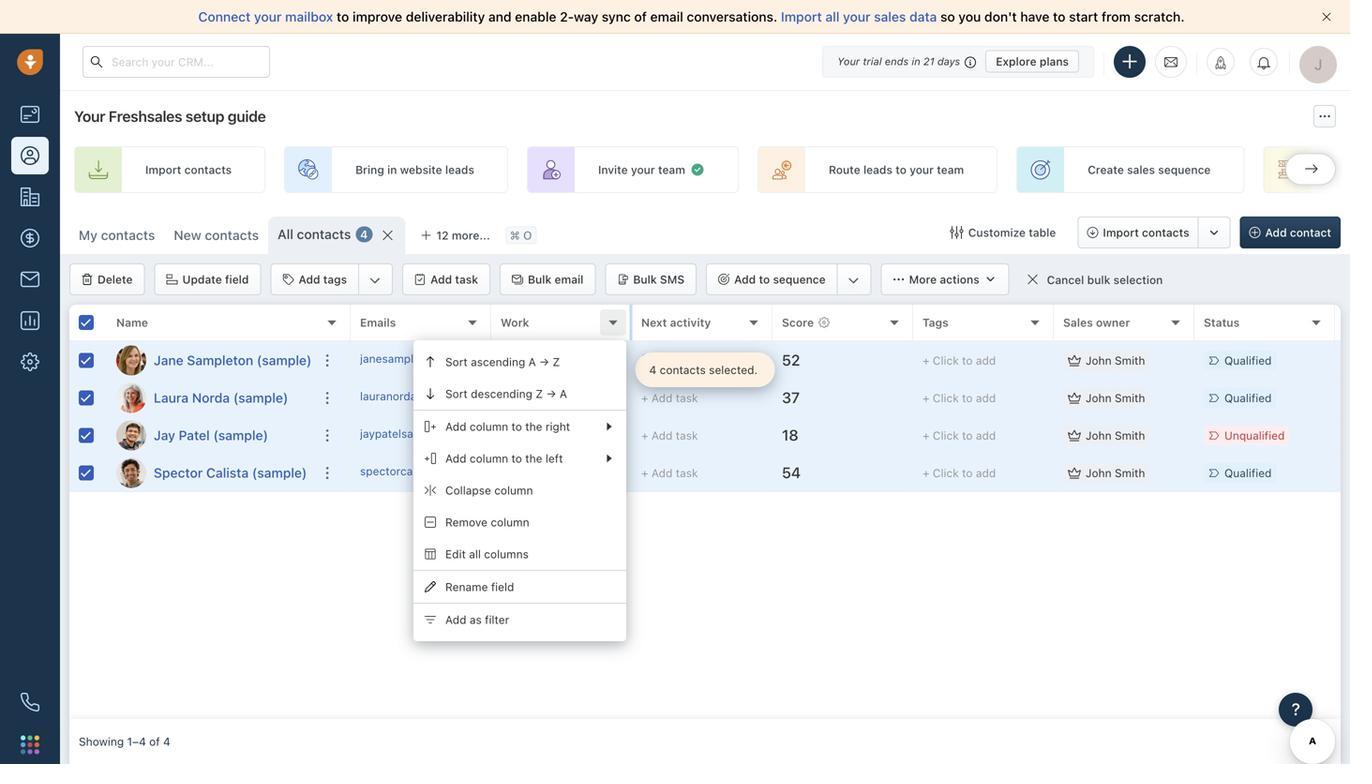 Task type: vqa. For each thing, say whether or not it's contained in the screenshot.
'leads' in Bring in website leads Link
no



Task type: describe. For each thing, give the bounding box(es) containing it.
john smith for 18
[[1086, 429, 1146, 442]]

+ click to add for 18
[[923, 429, 996, 442]]

bring in website leads link
[[284, 146, 508, 193]]

spectorcalista@gmail.com 3684945781
[[360, 465, 569, 478]]

press space to deselect this row. row containing laura norda (sample)
[[69, 380, 351, 417]]

name row
[[69, 305, 351, 342]]

customize
[[969, 226, 1026, 239]]

sort ascending a → z
[[445, 355, 560, 369]]

grid containing 52
[[69, 305, 1351, 719]]

my contacts
[[79, 227, 155, 243]]

container_wx8msf4aqz5i3rn1 image down next
[[641, 354, 655, 367]]

+ add task for 37
[[641, 392, 698, 405]]

1 horizontal spatial of
[[634, 9, 647, 24]]

john for 37
[[1086, 391, 1112, 405]]

more
[[909, 273, 937, 286]]

1 vertical spatial in
[[387, 163, 397, 176]]

data
[[910, 9, 937, 24]]

your trial ends in 21 days
[[838, 55, 961, 68]]

rename
[[445, 580, 488, 594]]

showing 1–4 of 4
[[79, 735, 170, 748]]

all
[[278, 226, 293, 242]]

52
[[782, 351, 800, 369]]

invite your team link
[[527, 146, 739, 193]]

ends
[[885, 55, 909, 68]]

john for 52
[[1086, 354, 1112, 367]]

press space to deselect this row. row containing 37
[[351, 380, 1351, 417]]

→ for a
[[546, 387, 557, 400]]

janesampleton@gmail.com link
[[360, 351, 502, 371]]

cancel bulk selection
[[1047, 273, 1163, 286]]

close image
[[1322, 12, 1332, 22]]

your right route
[[910, 163, 934, 176]]

angle down image for add to sequence
[[848, 271, 860, 290]]

filter
[[485, 613, 509, 626]]

21
[[924, 55, 935, 68]]

collapse column menu item
[[414, 475, 626, 506]]

row group containing jane sampleton (sample)
[[69, 342, 351, 492]]

contacts inside import contacts link
[[184, 163, 232, 176]]

angle down image for add tags
[[370, 271, 381, 290]]

explore plans
[[996, 55, 1069, 68]]

field for rename field
[[491, 580, 514, 594]]

container_wx8msf4aqz5i3rn1 image inside customize table button
[[951, 226, 964, 239]]

l image
[[116, 383, 146, 413]]

add tags
[[299, 273, 347, 286]]

remove
[[445, 516, 488, 529]]

add column to the right
[[445, 420, 570, 433]]

sort ascending a → z menu item
[[414, 346, 626, 378]]

jay patel (sample)
[[154, 428, 268, 443]]

(sample) for spector calista (sample)
[[252, 465, 307, 481]]

4 inside all contacts 4
[[360, 228, 368, 241]]

container_wx8msf4aqz5i3rn1 image for 37
[[1068, 392, 1081, 405]]

contact
[[1290, 226, 1332, 239]]

tags
[[323, 273, 347, 286]]

add as filter menu item
[[414, 604, 626, 636]]

you
[[959, 9, 981, 24]]

janesampleton@gmail.com 3684932360
[[360, 352, 572, 365]]

delete button
[[69, 264, 145, 295]]

connect your mailbox to improve deliverability and enable 2-way sync of email conversations. import all your sales data so you don't have to start from scratch.
[[198, 9, 1185, 24]]

import contacts group
[[1078, 217, 1231, 249]]

enable
[[515, 9, 557, 24]]

add to sequence button
[[707, 264, 837, 294]]

connect your mailbox link
[[198, 9, 337, 24]]

more actions button
[[881, 264, 1010, 295]]

bulk sms
[[633, 273, 685, 286]]

sms
[[660, 273, 685, 286]]

cancel
[[1047, 273, 1085, 286]]

4167348672 link
[[501, 388, 568, 408]]

add for 18
[[976, 429, 996, 442]]

add tags group
[[271, 264, 393, 295]]

sort descending z → a
[[445, 387, 567, 400]]

+ add task for 54
[[641, 467, 698, 480]]

bring
[[356, 163, 384, 176]]

phone image
[[21, 693, 39, 712]]

import contacts link
[[74, 146, 266, 193]]

4167348672
[[501, 390, 568, 403]]

customize table button
[[939, 217, 1069, 249]]

right
[[546, 420, 570, 433]]

add for add column to the right
[[445, 420, 467, 433]]

1–4
[[127, 735, 146, 748]]

sequence for create sales sequence
[[1159, 163, 1211, 176]]

+ click to add for 54
[[923, 467, 996, 480]]

mailbox
[[285, 9, 333, 24]]

showing
[[79, 735, 124, 748]]

j image
[[116, 421, 146, 451]]

press space to deselect this row. row containing jane sampleton (sample)
[[69, 342, 351, 380]]

jane sampleton (sample)
[[154, 353, 312, 368]]

trial
[[863, 55, 882, 68]]

s image
[[116, 458, 146, 488]]

explore
[[996, 55, 1037, 68]]

12 more...
[[436, 229, 490, 242]]

task inside button
[[455, 273, 478, 286]]

spector
[[154, 465, 203, 481]]

sort for sort ascending a → z
[[445, 355, 468, 369]]

patel
[[179, 428, 210, 443]]

o
[[523, 229, 532, 242]]

row group containing 52
[[351, 342, 1351, 492]]

0 horizontal spatial 4
[[163, 735, 170, 748]]

add for add task
[[431, 273, 452, 286]]

bulk
[[1088, 273, 1111, 286]]

improve
[[353, 9, 402, 24]]

1 horizontal spatial sales
[[1127, 163, 1155, 176]]

spectorcalista@gmail.com
[[360, 465, 499, 478]]

laura
[[154, 390, 189, 406]]

remove column menu item
[[414, 506, 626, 538]]

remove column
[[445, 516, 530, 529]]

1 leads from the left
[[445, 163, 474, 176]]

score
[[782, 316, 814, 329]]

table
[[1029, 226, 1056, 239]]

press space to deselect this row. row containing 18
[[351, 417, 1351, 455]]

sort for sort descending z → a
[[445, 387, 468, 400]]

activity
[[670, 316, 711, 329]]

add contact button
[[1240, 217, 1341, 249]]

more...
[[452, 229, 490, 242]]

smith for 18
[[1115, 429, 1146, 442]]

name
[[116, 316, 148, 329]]

your freshsales setup guide
[[74, 107, 266, 125]]

create sales sequence link
[[1017, 146, 1245, 193]]

container_wx8msf4aqz5i3rn1 image for 18
[[1068, 429, 1081, 442]]

add column to the left
[[445, 452, 563, 465]]

add for 52
[[976, 354, 996, 367]]

0 horizontal spatial of
[[149, 735, 160, 748]]

jaypatelsample@gmail.com
[[360, 427, 504, 440]]

⌘ o
[[510, 229, 532, 242]]

3684932360 link
[[501, 351, 572, 371]]

Search your CRM... text field
[[83, 46, 270, 78]]

add for add as filter
[[445, 613, 467, 626]]

from
[[1102, 9, 1131, 24]]

bulk sms button
[[605, 264, 697, 295]]

unqualified
[[1225, 429, 1285, 442]]

1 team from the left
[[658, 163, 686, 176]]

contacts inside the 'import contacts' button
[[1142, 226, 1190, 239]]

way
[[574, 9, 598, 24]]

(sample) for jane sampleton (sample)
[[257, 353, 312, 368]]

add for 37
[[976, 391, 996, 405]]

menu containing sort ascending a → z
[[414, 340, 626, 641]]

add tags button
[[271, 264, 358, 294]]

qualified for 37
[[1225, 391, 1272, 405]]

email inside button
[[555, 273, 584, 286]]

john for 54
[[1086, 467, 1112, 480]]

route leads to your team link
[[758, 146, 998, 193]]

2 horizontal spatial 4
[[650, 363, 657, 377]]

3684945781 link
[[501, 463, 569, 483]]

contacts right 'all'
[[297, 226, 351, 242]]

container_wx8msf4aqz5i3rn1 image inside invite your team link
[[690, 162, 705, 177]]

click for 18
[[933, 429, 959, 442]]

sort descending z → a menu item
[[414, 378, 626, 410]]

→ for z
[[539, 355, 550, 369]]

1 horizontal spatial z
[[553, 355, 560, 369]]

smith for 54
[[1115, 467, 1146, 480]]

sequence for add to sequence
[[773, 273, 826, 286]]

2-
[[560, 9, 574, 24]]

rename field menu item
[[414, 571, 626, 603]]



Task type: locate. For each thing, give the bounding box(es) containing it.
2 + add task from the top
[[641, 429, 698, 442]]

status
[[1204, 316, 1240, 329]]

your left 'mailbox'
[[254, 9, 282, 24]]

and
[[489, 9, 512, 24]]

deliverability
[[406, 9, 485, 24]]

1 horizontal spatial field
[[491, 580, 514, 594]]

guide
[[228, 107, 266, 125]]

add as filter
[[445, 613, 509, 626]]

your for your trial ends in 21 days
[[838, 55, 860, 68]]

1 sort from the top
[[445, 355, 468, 369]]

0 vertical spatial z
[[553, 355, 560, 369]]

sequence inside add to sequence button
[[773, 273, 826, 286]]

1 horizontal spatial import contacts
[[1103, 226, 1190, 239]]

bulk down the o
[[528, 273, 552, 286]]

2 vertical spatial import
[[1103, 226, 1139, 239]]

bulk email
[[528, 273, 584, 286]]

smith for 37
[[1115, 391, 1146, 405]]

container_wx8msf4aqz5i3rn1 image down "sales"
[[1068, 354, 1081, 367]]

the left right
[[525, 420, 543, 433]]

0 vertical spatial sort
[[445, 355, 468, 369]]

invite
[[598, 163, 628, 176]]

add to sequence group
[[706, 264, 872, 295]]

delete
[[98, 273, 133, 286]]

press space to deselect this row. row down jay patel (sample) link
[[69, 455, 351, 492]]

1 vertical spatial a
[[560, 387, 567, 400]]

qualified
[[1225, 354, 1272, 367], [1225, 391, 1272, 405], [1225, 467, 1272, 480]]

1 horizontal spatial a
[[560, 387, 567, 400]]

start
[[1069, 9, 1098, 24]]

2 john smith from the top
[[1086, 391, 1146, 405]]

4 john smith from the top
[[1086, 467, 1146, 480]]

press space to deselect this row. row up norda in the left of the page
[[69, 342, 351, 380]]

column down descending
[[470, 420, 508, 433]]

angle down image right the tags
[[370, 271, 381, 290]]

my contacts button
[[69, 217, 164, 254], [79, 227, 155, 243]]

next
[[641, 316, 667, 329]]

(sample) inside laura norda (sample) link
[[233, 390, 288, 406]]

task for 37
[[676, 392, 698, 405]]

contacts down next activity
[[660, 363, 706, 377]]

3684945781
[[501, 465, 569, 478]]

→ up right
[[546, 387, 557, 400]]

email
[[650, 9, 683, 24], [555, 273, 584, 286]]

sync
[[602, 9, 631, 24]]

add task button
[[402, 264, 491, 295]]

3 qualified from the top
[[1225, 467, 1272, 480]]

sequence up score
[[773, 273, 826, 286]]

spectorcalista@gmail.com link
[[360, 463, 499, 483]]

all
[[826, 9, 840, 24], [469, 548, 481, 561]]

next activity
[[641, 316, 711, 329]]

1 vertical spatial your
[[74, 107, 105, 125]]

update
[[182, 273, 222, 286]]

phone element
[[11, 684, 49, 721]]

jane
[[154, 353, 184, 368]]

name column header
[[107, 305, 351, 342]]

angle down image inside 'add to sequence' group
[[848, 271, 860, 290]]

the for right
[[525, 420, 543, 433]]

spector calista (sample) link
[[154, 464, 307, 483]]

3 john from the top
[[1086, 429, 1112, 442]]

2 sort from the top
[[445, 387, 468, 400]]

update field button
[[154, 264, 261, 295]]

0 horizontal spatial all
[[469, 548, 481, 561]]

actions
[[940, 273, 980, 286]]

of right sync
[[634, 9, 647, 24]]

2 the from the top
[[525, 452, 543, 465]]

1 bulk from the left
[[528, 273, 552, 286]]

2 team from the left
[[937, 163, 964, 176]]

press space to deselect this row. row
[[69, 342, 351, 380], [351, 342, 1351, 380], [69, 380, 351, 417], [351, 380, 1351, 417], [69, 417, 351, 455], [351, 417, 1351, 455], [69, 455, 351, 492], [351, 455, 1351, 492]]

container_wx8msf4aqz5i3rn1 image
[[1027, 273, 1040, 286], [1068, 392, 1081, 405], [1068, 429, 1081, 442], [1068, 467, 1081, 480]]

1 horizontal spatial angle down image
[[848, 271, 860, 290]]

press space to deselect this row. row up 54
[[351, 417, 1351, 455]]

1 vertical spatial email
[[555, 273, 584, 286]]

conversations.
[[687, 9, 778, 24]]

0 horizontal spatial import contacts
[[145, 163, 232, 176]]

0 vertical spatial a
[[529, 355, 536, 369]]

import for the 'import contacts' button
[[1103, 226, 1139, 239]]

freshsales
[[109, 107, 182, 125]]

column for remove column
[[491, 516, 530, 529]]

import contacts up selection
[[1103, 226, 1190, 239]]

all up your trial ends in 21 days
[[826, 9, 840, 24]]

(sample) inside spector calista (sample) link
[[252, 465, 307, 481]]

contacts right new
[[205, 227, 259, 243]]

container_wx8msf4aqz5i3rn1 image left customize
[[951, 226, 964, 239]]

0 horizontal spatial sales
[[874, 9, 906, 24]]

4 right all contacts link
[[360, 228, 368, 241]]

2 john from the top
[[1086, 391, 1112, 405]]

press space to deselect this row. row up jay patel (sample)
[[69, 380, 351, 417]]

leads right route
[[864, 163, 893, 176]]

a right ascending
[[529, 355, 536, 369]]

54
[[782, 464, 801, 482]]

all inside menu item
[[469, 548, 481, 561]]

leads right website
[[445, 163, 474, 176]]

task for 54
[[676, 467, 698, 480]]

0 vertical spatial + add task
[[641, 392, 698, 405]]

press space to deselect this row. row down norda in the left of the page
[[69, 417, 351, 455]]

1 vertical spatial all
[[469, 548, 481, 561]]

sequence inside create sales sequence link
[[1159, 163, 1211, 176]]

2 qualified from the top
[[1225, 391, 1272, 405]]

your right the "invite" on the top of the page
[[631, 163, 655, 176]]

1 horizontal spatial team
[[937, 163, 964, 176]]

0 horizontal spatial sequence
[[773, 273, 826, 286]]

in right bring
[[387, 163, 397, 176]]

email image
[[1165, 54, 1178, 70]]

0 vertical spatial email
[[650, 9, 683, 24]]

press space to deselect this row. row containing jay patel (sample)
[[69, 417, 351, 455]]

your for your freshsales setup guide
[[74, 107, 105, 125]]

selected.
[[709, 363, 758, 377]]

press space to deselect this row. row down score
[[351, 342, 1351, 380]]

to
[[337, 9, 349, 24], [1053, 9, 1066, 24], [896, 163, 907, 176], [759, 273, 770, 286], [962, 354, 973, 367], [962, 391, 973, 405], [512, 420, 522, 433], [540, 427, 551, 440], [962, 429, 973, 442], [512, 452, 522, 465], [962, 467, 973, 480]]

0 horizontal spatial z
[[536, 387, 543, 400]]

press space to deselect this row. row containing 52
[[351, 342, 1351, 380]]

click for 37
[[933, 391, 959, 405]]

4 + click to add from the top
[[923, 467, 996, 480]]

press space to deselect this row. row up 18
[[351, 380, 1351, 417]]

emails
[[360, 316, 396, 329]]

of right 1–4
[[149, 735, 160, 748]]

3 + add task from the top
[[641, 467, 698, 480]]

+ click to add
[[923, 354, 996, 367], [923, 391, 996, 405], [923, 429, 996, 442], [923, 467, 996, 480]]

(sample) for laura norda (sample)
[[233, 390, 288, 406]]

import contacts for the 'import contacts' button
[[1103, 226, 1190, 239]]

field down columns
[[491, 580, 514, 594]]

1 vertical spatial sequence
[[773, 273, 826, 286]]

0 horizontal spatial email
[[555, 273, 584, 286]]

0 vertical spatial →
[[539, 355, 550, 369]]

+ click to add for 52
[[923, 354, 996, 367]]

row group
[[69, 342, 351, 492], [351, 342, 1351, 492]]

2 angle down image from the left
[[848, 271, 860, 290]]

import all your sales data link
[[781, 9, 941, 24]]

1 vertical spatial qualified
[[1225, 391, 1272, 405]]

qualified for 54
[[1225, 467, 1272, 480]]

→ up 4167348672
[[539, 355, 550, 369]]

(sample) right sampleton
[[257, 353, 312, 368]]

press space to deselect this row. row containing spector calista (sample)
[[69, 455, 351, 492]]

1 row group from the left
[[69, 342, 351, 492]]

qualified for 52
[[1225, 354, 1272, 367]]

1 john from the top
[[1086, 354, 1112, 367]]

import inside button
[[1103, 226, 1139, 239]]

add inside menu item
[[445, 613, 467, 626]]

the for left
[[525, 452, 543, 465]]

task
[[455, 273, 478, 286], [676, 392, 698, 405], [676, 429, 698, 442], [676, 467, 698, 480]]

z up 4167348672
[[553, 355, 560, 369]]

sales left data
[[874, 9, 906, 24]]

import up cancel bulk selection in the top of the page
[[1103, 226, 1139, 239]]

(sample) right calista
[[252, 465, 307, 481]]

1 smith from the top
[[1115, 354, 1146, 367]]

0 vertical spatial field
[[225, 273, 249, 286]]

contacts
[[184, 163, 232, 176], [1142, 226, 1190, 239], [297, 226, 351, 242], [101, 227, 155, 243], [205, 227, 259, 243], [660, 363, 706, 377]]

0 vertical spatial 4
[[360, 228, 368, 241]]

jane sampleton (sample) link
[[154, 351, 312, 370]]

import right conversations.
[[781, 9, 822, 24]]

angle down image inside add tags group
[[370, 271, 381, 290]]

2 row group from the left
[[351, 342, 1351, 492]]

invite your team
[[598, 163, 686, 176]]

lauranordasample@gmail.com
[[360, 390, 519, 403]]

2 vertical spatial + add task
[[641, 467, 698, 480]]

+
[[923, 354, 930, 367], [923, 391, 930, 405], [641, 392, 649, 405], [501, 427, 508, 440], [923, 429, 930, 442], [641, 429, 649, 442], [923, 467, 930, 480], [641, 467, 649, 480]]

john smith for 54
[[1086, 467, 1146, 480]]

1 horizontal spatial sequence
[[1159, 163, 1211, 176]]

contacts up selection
[[1142, 226, 1190, 239]]

1 horizontal spatial email
[[650, 9, 683, 24]]

1 horizontal spatial bulk
[[633, 273, 657, 286]]

owner
[[1096, 316, 1130, 329]]

edit all columns menu item
[[414, 538, 626, 570]]

2 vertical spatial 4
[[163, 735, 170, 748]]

jaypatelsample@gmail.com + click to add
[[360, 427, 574, 440]]

scratch.
[[1134, 9, 1185, 24]]

angle down image left more
[[848, 271, 860, 290]]

grid
[[69, 305, 1351, 719]]

freshworks switcher image
[[21, 736, 39, 754]]

john smith for 37
[[1086, 391, 1146, 405]]

2 smith from the top
[[1115, 391, 1146, 405]]

rename field
[[445, 580, 514, 594]]

column for add column to the left
[[470, 452, 508, 465]]

the left left
[[525, 452, 543, 465]]

1 vertical spatial of
[[149, 735, 160, 748]]

4 john from the top
[[1086, 467, 1112, 480]]

column down 3684945781 link
[[494, 484, 533, 497]]

leads
[[445, 163, 474, 176], [864, 163, 893, 176]]

1 vertical spatial field
[[491, 580, 514, 594]]

0 vertical spatial import
[[781, 9, 822, 24]]

plans
[[1040, 55, 1069, 68]]

angle down image
[[370, 271, 381, 290], [848, 271, 860, 290]]

add for 54
[[976, 467, 996, 480]]

click for 52
[[933, 354, 959, 367]]

1 + click to add from the top
[[923, 354, 996, 367]]

0 horizontal spatial field
[[225, 273, 249, 286]]

j image
[[116, 346, 146, 376]]

container_wx8msf4aqz5i3rn1 image right invite your team
[[690, 162, 705, 177]]

0 vertical spatial import contacts
[[145, 163, 232, 176]]

press space to deselect this row. row containing 54
[[351, 455, 1351, 492]]

in left 21 on the top right of the page
[[912, 55, 921, 68]]

import down your freshsales setup guide
[[145, 163, 181, 176]]

bulk for bulk sms
[[633, 273, 657, 286]]

team up customize table button
[[937, 163, 964, 176]]

1 horizontal spatial 4
[[360, 228, 368, 241]]

as
[[470, 613, 482, 626]]

task for 18
[[676, 429, 698, 442]]

john smith for 52
[[1086, 354, 1146, 367]]

0 vertical spatial sales
[[874, 9, 906, 24]]

1 horizontal spatial all
[[826, 9, 840, 24]]

bulk email button
[[500, 264, 596, 295]]

0 horizontal spatial leads
[[445, 163, 474, 176]]

0 vertical spatial of
[[634, 9, 647, 24]]

import contacts for import contacts link
[[145, 163, 232, 176]]

column for collapse column
[[494, 484, 533, 497]]

sales right create
[[1127, 163, 1155, 176]]

0 horizontal spatial bulk
[[528, 273, 552, 286]]

import contacts
[[145, 163, 232, 176], [1103, 226, 1190, 239]]

z down 3684932360 link
[[536, 387, 543, 400]]

column up columns
[[491, 516, 530, 529]]

3 + click to add from the top
[[923, 429, 996, 442]]

4 right 1–4
[[163, 735, 170, 748]]

+ add task for 18
[[641, 429, 698, 442]]

click for 54
[[933, 467, 959, 480]]

2 leads from the left
[[864, 163, 893, 176]]

4 down next
[[650, 363, 657, 377]]

add for add to sequence
[[734, 273, 756, 286]]

1 horizontal spatial your
[[838, 55, 860, 68]]

create sales sequence
[[1088, 163, 1211, 176]]

john for 18
[[1086, 429, 1112, 442]]

your
[[838, 55, 860, 68], [74, 107, 105, 125]]

your left freshsales
[[74, 107, 105, 125]]

4 contacts selected.
[[650, 363, 758, 377]]

0 horizontal spatial team
[[658, 163, 686, 176]]

(sample) inside jay patel (sample) link
[[213, 428, 268, 443]]

2 + click to add from the top
[[923, 391, 996, 405]]

4 smith from the top
[[1115, 467, 1146, 480]]

0 horizontal spatial import
[[145, 163, 181, 176]]

spector calista (sample)
[[154, 465, 307, 481]]

field inside menu item
[[491, 580, 514, 594]]

import contacts down setup
[[145, 163, 232, 176]]

container_wx8msf4aqz5i3rn1 image for 54
[[1068, 467, 1081, 480]]

(sample) for jay patel (sample)
[[213, 428, 268, 443]]

1 vertical spatial the
[[525, 452, 543, 465]]

your left trial
[[838, 55, 860, 68]]

import for import contacts link
[[145, 163, 181, 176]]

create
[[1088, 163, 1124, 176]]

add
[[976, 354, 996, 367], [976, 391, 996, 405], [554, 427, 574, 440], [976, 429, 996, 442], [976, 467, 996, 480]]

(sample) down jane sampleton (sample) link
[[233, 390, 288, 406]]

0 vertical spatial qualified
[[1225, 354, 1272, 367]]

edit all columns
[[445, 548, 529, 561]]

1 vertical spatial sort
[[445, 387, 468, 400]]

2 horizontal spatial import
[[1103, 226, 1139, 239]]

3 smith from the top
[[1115, 429, 1146, 442]]

columns
[[484, 548, 529, 561]]

jay
[[154, 428, 175, 443]]

left
[[546, 452, 563, 465]]

0 vertical spatial in
[[912, 55, 921, 68]]

ascending
[[471, 355, 525, 369]]

1 john smith from the top
[[1086, 354, 1146, 367]]

sales
[[1064, 316, 1093, 329]]

press space to deselect this row. row down 18
[[351, 455, 1351, 492]]

all right edit
[[469, 548, 481, 561]]

website
[[400, 163, 442, 176]]

add to sequence
[[734, 273, 826, 286]]

1 vertical spatial import contacts
[[1103, 226, 1190, 239]]

john smith
[[1086, 354, 1146, 367], [1086, 391, 1146, 405], [1086, 429, 1146, 442], [1086, 467, 1146, 480]]

field for update field
[[225, 273, 249, 286]]

collapse
[[445, 484, 491, 497]]

12 more... button
[[410, 222, 501, 249]]

add for add column to the left
[[445, 452, 467, 465]]

team
[[658, 163, 686, 176], [937, 163, 964, 176]]

3684932360
[[501, 352, 572, 365]]

z
[[553, 355, 560, 369], [536, 387, 543, 400]]

container_wx8msf4aqz5i3rn1 image
[[690, 162, 705, 177], [951, 226, 964, 239], [641, 354, 655, 367], [1068, 354, 1081, 367]]

tags
[[923, 316, 949, 329]]

descending
[[471, 387, 533, 400]]

1 vertical spatial import
[[145, 163, 181, 176]]

1 + add task from the top
[[641, 392, 698, 405]]

(sample) inside jane sampleton (sample) link
[[257, 353, 312, 368]]

1 horizontal spatial leads
[[864, 163, 893, 176]]

menu
[[414, 340, 626, 641]]

0 vertical spatial sequence
[[1159, 163, 1211, 176]]

0 horizontal spatial a
[[529, 355, 536, 369]]

0 horizontal spatial angle down image
[[370, 271, 381, 290]]

0 vertical spatial your
[[838, 55, 860, 68]]

1 vertical spatial sales
[[1127, 163, 1155, 176]]

2 vertical spatial qualified
[[1225, 467, 1272, 480]]

sort down janesampleton@gmail.com 3684932360 at top left
[[445, 387, 468, 400]]

field right update
[[225, 273, 249, 286]]

1 vertical spatial z
[[536, 387, 543, 400]]

(sample) up spector calista (sample)
[[213, 428, 268, 443]]

0 horizontal spatial in
[[387, 163, 397, 176]]

1 vertical spatial →
[[546, 387, 557, 400]]

set link
[[1264, 146, 1351, 193]]

1 qualified from the top
[[1225, 354, 1272, 367]]

sort up lauranordasample@gmail.com
[[445, 355, 468, 369]]

qualified up unqualified
[[1225, 391, 1272, 405]]

add for add tags
[[299, 273, 320, 286]]

3 john smith from the top
[[1086, 429, 1146, 442]]

2 bulk from the left
[[633, 273, 657, 286]]

collapse column
[[445, 484, 533, 497]]

work
[[501, 316, 529, 329]]

your up trial
[[843, 9, 871, 24]]

1 vertical spatial + add task
[[641, 429, 698, 442]]

to inside button
[[759, 273, 770, 286]]

add for add contact
[[1266, 226, 1287, 239]]

sort
[[445, 355, 468, 369], [445, 387, 468, 400]]

bulk for bulk email
[[528, 273, 552, 286]]

0 vertical spatial all
[[826, 9, 840, 24]]

1 the from the top
[[525, 420, 543, 433]]

1 horizontal spatial import
[[781, 9, 822, 24]]

field inside button
[[225, 273, 249, 286]]

qualified down status
[[1225, 354, 1272, 367]]

qualified down unqualified
[[1225, 467, 1272, 480]]

contacts right my
[[101, 227, 155, 243]]

column up collapse column
[[470, 452, 508, 465]]

import contacts inside button
[[1103, 226, 1190, 239]]

bulk left sms
[[633, 273, 657, 286]]

jay patel (sample) link
[[154, 426, 268, 445]]

1 angle down image from the left
[[370, 271, 381, 290]]

1 horizontal spatial in
[[912, 55, 921, 68]]

column for add column to the right
[[470, 420, 508, 433]]

+ click to add for 37
[[923, 391, 996, 405]]

team right the "invite" on the top of the page
[[658, 163, 686, 176]]

0 horizontal spatial your
[[74, 107, 105, 125]]

new
[[174, 227, 201, 243]]

18
[[782, 426, 799, 444]]

37
[[782, 389, 800, 407]]

a up right
[[560, 387, 567, 400]]

1 vertical spatial 4
[[650, 363, 657, 377]]

contacts down setup
[[184, 163, 232, 176]]

smith for 52
[[1115, 354, 1146, 367]]

sequence up import contacts group
[[1159, 163, 1211, 176]]

0 vertical spatial the
[[525, 420, 543, 433]]



